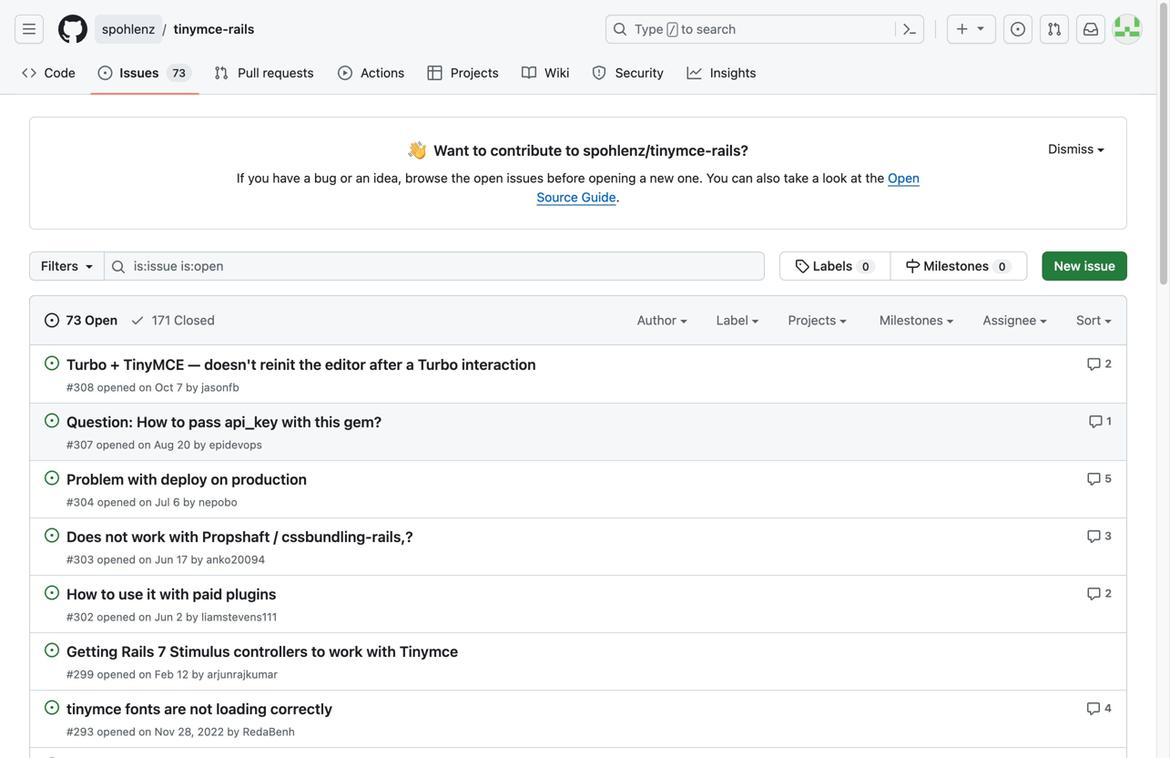 Task type: vqa. For each thing, say whether or not it's contained in the screenshot.


Task type: locate. For each thing, give the bounding box(es) containing it.
requests
[[263, 65, 314, 80]]

73 inside 73 open link
[[66, 313, 82, 328]]

with left this at the left
[[282, 413, 311, 431]]

a inside turbo + tinymce — doesn't reinit the editor after a turbo interaction #308             opened on oct 7 by jasonfb
[[406, 356, 414, 373]]

work inside getting rails 7 stimulus controllers to work with tinymce #299             opened on feb 12 by arjunrajkumar
[[329, 643, 363, 660]]

/ right type
[[670, 24, 676, 36]]

turbo + tinymce — doesn't reinit the editor after a turbo interaction link
[[67, 356, 536, 373]]

None search field
[[29, 252, 1028, 281]]

3 open issue element from the top
[[45, 470, 59, 485]]

1 horizontal spatial turbo
[[418, 356, 458, 373]]

on left feb
[[139, 668, 152, 681]]

73 open link
[[45, 311, 118, 330]]

/ inside "spohlenz / tinymce-rails"
[[163, 21, 166, 36]]

1 horizontal spatial 73
[[173, 67, 186, 79]]

1 comment image from the top
[[1087, 529, 1102, 544]]

0 horizontal spatial issue opened image
[[45, 313, 59, 328]]

open issue image left getting
[[45, 643, 59, 657]]

opened
[[97, 381, 136, 394], [96, 438, 135, 451], [97, 496, 136, 508], [97, 553, 136, 566], [97, 611, 136, 623], [97, 668, 136, 681], [97, 725, 136, 738]]

0 up assignee
[[999, 260, 1007, 273]]

epidevops link
[[209, 438, 262, 451]]

to left search
[[682, 21, 694, 36]]

open issue element
[[45, 355, 59, 370], [45, 413, 59, 428], [45, 470, 59, 485], [45, 528, 59, 543], [45, 585, 59, 600], [45, 642, 59, 657], [45, 700, 59, 715]]

1 vertical spatial 2
[[1106, 587, 1113, 600]]

to inside question: how to pass api_key with this gem? #307             opened on aug 20 by epidevops
[[171, 413, 185, 431]]

2 down the how to use it with paid plugins link
[[176, 611, 183, 623]]

0 vertical spatial work
[[132, 528, 165, 545]]

dismiss
[[1049, 141, 1098, 156]]

opened down tinymce
[[97, 725, 136, 738]]

opened inside getting rails 7 stimulus controllers to work with tinymce #299             opened on feb 12 by arjunrajkumar
[[97, 668, 136, 681]]

problem with deploy on production link
[[67, 471, 307, 488]]

open issue image for getting rails 7 stimulus controllers to work with tinymce
[[45, 643, 59, 657]]

2 open issue image from the top
[[45, 643, 59, 657]]

0 vertical spatial comment image
[[1087, 529, 1102, 544]]

how inside how to use it with paid plugins #302             opened on jun 2 by liamstevens111
[[67, 585, 97, 603]]

1 link
[[1089, 413, 1113, 429]]

Issues search field
[[104, 252, 766, 281]]

1
[[1107, 415, 1113, 427]]

spohlenz link
[[95, 15, 163, 44]]

1 turbo from the left
[[67, 356, 107, 373]]

2 link down 3 link
[[1088, 585, 1113, 601]]

0 horizontal spatial work
[[132, 528, 165, 545]]

new
[[650, 170, 675, 185]]

1 0 from the left
[[863, 260, 870, 273]]

turbo + tinymce — doesn't reinit the editor after a turbo interaction #308             opened on oct 7 by jasonfb
[[67, 356, 536, 394]]

sort button
[[1077, 311, 1113, 330]]

question: how to pass api_key with this gem? link
[[67, 413, 382, 431]]

4
[[1105, 702, 1113, 714]]

issue opened image
[[1011, 22, 1026, 36], [98, 66, 112, 80], [45, 313, 59, 328]]

work up correctly
[[329, 643, 363, 660]]

opened down 'use'
[[97, 611, 136, 623]]

getting rails 7 stimulus controllers to work with tinymce link
[[67, 643, 458, 660]]

73
[[173, 67, 186, 79], [66, 313, 82, 328]]

7 open issue element from the top
[[45, 700, 59, 715]]

jun inside how to use it with paid plugins #302             opened on jun 2 by liamstevens111
[[155, 611, 173, 623]]

#308
[[67, 381, 94, 394]]

how
[[137, 413, 168, 431], [67, 585, 97, 603]]

4 open issue image from the top
[[45, 585, 59, 600]]

the right reinit
[[299, 356, 322, 373]]

cssbundling-
[[282, 528, 372, 545]]

0 right labels
[[863, 260, 870, 273]]

open issue image left the question: at left
[[45, 413, 59, 428]]

on left aug
[[138, 438, 151, 451]]

work down the jul
[[132, 528, 165, 545]]

0 horizontal spatial how
[[67, 585, 97, 603]]

on down the it
[[139, 611, 151, 623]]

milestones down milestone 'icon' in the top of the page
[[880, 313, 947, 328]]

on inside does not work with propshaft / cssbundling-rails,? #303             opened on jun 17 by anko20094
[[139, 553, 152, 566]]

pull
[[238, 65, 259, 80]]

to inside how to use it with paid plugins #302             opened on jun 2 by liamstevens111
[[101, 585, 115, 603]]

1 vertical spatial jun
[[155, 611, 173, 623]]

by right 12
[[192, 668, 204, 681]]

jun
[[155, 553, 173, 566], [155, 611, 173, 623]]

open issue image left tinymce
[[45, 700, 59, 715]]

comment image down 3 link
[[1088, 587, 1102, 601]]

0 horizontal spatial turbo
[[67, 356, 107, 373]]

none search field containing filters
[[29, 252, 1028, 281]]

issues
[[120, 65, 159, 80]]

tinymce
[[123, 356, 184, 373]]

4 open issue element from the top
[[45, 528, 59, 543]]

0
[[863, 260, 870, 273], [999, 260, 1007, 273]]

0 inside the labels 0
[[863, 260, 870, 273]]

shield image
[[593, 66, 607, 80]]

open left check image
[[85, 313, 118, 328]]

0 vertical spatial 2
[[1106, 357, 1113, 370]]

1 vertical spatial milestones
[[880, 313, 947, 328]]

does not work with propshaft / cssbundling-rails,? link
[[67, 528, 413, 545]]

turbo up #308 at bottom left
[[67, 356, 107, 373]]

1 vertical spatial 2 link
[[1088, 585, 1113, 601]]

a
[[304, 170, 311, 185], [640, 170, 647, 185], [813, 170, 820, 185], [406, 356, 414, 373]]

it
[[147, 585, 156, 603]]

2 inside how to use it with paid plugins #302             opened on jun 2 by liamstevens111
[[176, 611, 183, 623]]

projects down the tag icon
[[789, 313, 840, 328]]

2 0 from the left
[[999, 260, 1007, 273]]

open issue element for how to use it with paid plugins
[[45, 585, 59, 600]]

2 horizontal spatial issue opened image
[[1011, 22, 1026, 36]]

type
[[635, 21, 664, 36]]

2 vertical spatial issue opened image
[[45, 313, 59, 328]]

actions
[[361, 65, 405, 80]]

open issue image left 'use'
[[45, 585, 59, 600]]

5 open issue image from the top
[[45, 700, 59, 715]]

7 right oct
[[177, 381, 183, 394]]

milestones inside issue element
[[924, 258, 990, 273]]

2 down sort popup button
[[1106, 357, 1113, 370]]

open inside open source guide
[[889, 170, 920, 185]]

how up aug
[[137, 413, 168, 431]]

comment image
[[1088, 357, 1102, 372], [1089, 414, 1104, 429], [1088, 472, 1102, 486], [1088, 587, 1102, 601]]

0 vertical spatial milestones
[[924, 258, 990, 273]]

2 2 link from the top
[[1088, 585, 1113, 601]]

comment image for how to use it with paid plugins
[[1088, 587, 1102, 601]]

0 horizontal spatial 0
[[863, 260, 870, 273]]

open issue element left the does
[[45, 528, 59, 543]]

0 horizontal spatial 7
[[158, 643, 166, 660]]

with right the it
[[160, 585, 189, 603]]

git pull request image
[[214, 66, 229, 80]]

new
[[1055, 258, 1082, 273]]

code
[[44, 65, 75, 80]]

1 open issue image from the top
[[45, 528, 59, 543]]

.
[[617, 190, 620, 205]]

open right at
[[889, 170, 920, 185]]

command palette image
[[903, 22, 918, 36]]

opening
[[589, 170, 637, 185]]

comment image inside 5 link
[[1088, 472, 1102, 486]]

by right 17
[[191, 553, 203, 566]]

1 horizontal spatial issue opened image
[[98, 66, 112, 80]]

0 inside milestones 0
[[999, 260, 1007, 273]]

73 right issues
[[173, 67, 186, 79]]

does
[[67, 528, 102, 545]]

1 vertical spatial projects
[[789, 313, 840, 328]]

comment image down sort popup button
[[1088, 357, 1102, 372]]

not up 2022
[[190, 700, 213, 718]]

0 horizontal spatial not
[[105, 528, 128, 545]]

triangle down image left search "icon"
[[82, 259, 97, 273]]

1 vertical spatial how
[[67, 585, 97, 603]]

1 horizontal spatial the
[[452, 170, 471, 185]]

0 vertical spatial triangle down image
[[974, 21, 989, 35]]

2 horizontal spatial /
[[670, 24, 676, 36]]

with up 17
[[169, 528, 199, 545]]

open issue image for turbo + tinymce — doesn't reinit the editor after a turbo interaction
[[45, 356, 59, 370]]

0 horizontal spatial triangle down image
[[82, 259, 97, 273]]

Search all issues text field
[[104, 252, 766, 281]]

1 2 link from the top
[[1088, 355, 1113, 372]]

by inside question: how to pass api_key with this gem? #307             opened on aug 20 by epidevops
[[194, 438, 206, 451]]

0 vertical spatial 7
[[177, 381, 183, 394]]

comment image left 4
[[1087, 702, 1102, 716]]

tinymce-rails link
[[166, 15, 262, 44]]

comment image inside 1 link
[[1089, 414, 1104, 429]]

1 open issue image from the top
[[45, 356, 59, 370]]

1 vertical spatial work
[[329, 643, 363, 660]]

0 horizontal spatial the
[[299, 356, 322, 373]]

question: how to pass api_key with this gem? #307             opened on aug 20 by epidevops
[[67, 413, 382, 451]]

opened down the + on the top left of page
[[97, 381, 136, 394]]

2 link
[[1088, 355, 1113, 372], [1088, 585, 1113, 601]]

a right after
[[406, 356, 414, 373]]

oct
[[155, 381, 174, 394]]

rails
[[121, 643, 154, 660]]

2 comment image from the top
[[1087, 702, 1102, 716]]

2 down 3
[[1106, 587, 1113, 600]]

git pull request image
[[1048, 22, 1063, 36]]

to left 'use'
[[101, 585, 115, 603]]

the inside turbo + tinymce — doesn't reinit the editor after a turbo interaction #308             opened on oct 7 by jasonfb
[[299, 356, 322, 373]]

opened down the question: at left
[[96, 438, 135, 451]]

0 horizontal spatial open
[[85, 313, 118, 328]]

2
[[1106, 357, 1113, 370], [1106, 587, 1113, 600], [176, 611, 183, 623]]

2 for how to use it with paid plugins
[[1106, 587, 1113, 600]]

1 horizontal spatial /
[[274, 528, 278, 545]]

the right at
[[866, 170, 885, 185]]

5 open issue element from the top
[[45, 585, 59, 600]]

plus image
[[956, 22, 970, 36]]

0 vertical spatial how
[[137, 413, 168, 431]]

milestones right milestone 'icon' in the top of the page
[[924, 258, 990, 273]]

0 vertical spatial not
[[105, 528, 128, 545]]

open issue element left the question: at left
[[45, 413, 59, 428]]

comment image
[[1087, 529, 1102, 544], [1087, 702, 1102, 716]]

how to use it with paid plugins #302             opened on jun 2 by liamstevens111
[[67, 585, 277, 623]]

0 for milestones
[[999, 260, 1007, 273]]

open issue element left problem
[[45, 470, 59, 485]]

7 inside getting rails 7 stimulus controllers to work with tinymce #299             opened on feb 12 by arjunrajkumar
[[158, 643, 166, 660]]

2 open issue image from the top
[[45, 413, 59, 428]]

to
[[682, 21, 694, 36], [473, 142, 487, 159], [566, 142, 580, 159], [171, 413, 185, 431], [101, 585, 115, 603], [312, 643, 326, 660]]

1 horizontal spatial not
[[190, 700, 213, 718]]

on up "nepobo"
[[211, 471, 228, 488]]

labels
[[814, 258, 853, 273]]

1 vertical spatial 73
[[66, 313, 82, 328]]

opened down the rails
[[97, 668, 136, 681]]

security link
[[585, 59, 673, 87]]

milestone image
[[906, 259, 921, 273]]

2022
[[198, 725, 224, 738]]

to inside getting rails 7 stimulus controllers to work with tinymce #299             opened on feb 12 by arjunrajkumar
[[312, 643, 326, 660]]

1 horizontal spatial open
[[889, 170, 920, 185]]

you
[[248, 170, 269, 185]]

—
[[188, 356, 201, 373]]

2 link for turbo + tinymce — doesn't reinit the editor after a turbo interaction
[[1088, 355, 1113, 372]]

2 jun from the top
[[155, 611, 173, 623]]

0 vertical spatial open issue image
[[45, 528, 59, 543]]

type / to search
[[635, 21, 736, 36]]

jun inside does not work with propshaft / cssbundling-rails,? #303             opened on jun 17 by anko20094
[[155, 553, 173, 566]]

0 vertical spatial 2 link
[[1088, 355, 1113, 372]]

171 closed
[[148, 313, 215, 328]]

a left the "look"
[[813, 170, 820, 185]]

73 down filters popup button
[[66, 313, 82, 328]]

1 jun from the top
[[155, 553, 173, 566]]

0 horizontal spatial 73
[[66, 313, 82, 328]]

book image
[[522, 66, 537, 80]]

on
[[139, 381, 152, 394], [138, 438, 151, 451], [211, 471, 228, 488], [139, 496, 152, 508], [139, 553, 152, 566], [139, 611, 151, 623], [139, 668, 152, 681], [139, 725, 152, 738]]

nepobo link
[[199, 496, 238, 508]]

an
[[356, 170, 370, 185]]

open issue image left the does
[[45, 528, 59, 543]]

open issue element left 'use'
[[45, 585, 59, 600]]

by right 2022
[[227, 725, 240, 738]]

open issue element for does not work with propshaft / cssbundling-rails,?
[[45, 528, 59, 543]]

on left oct
[[139, 381, 152, 394]]

comment image inside 3 link
[[1087, 529, 1102, 544]]

by
[[186, 381, 198, 394], [194, 438, 206, 451], [183, 496, 196, 508], [191, 553, 203, 566], [186, 611, 198, 623], [192, 668, 204, 681], [227, 725, 240, 738]]

comment image for problem with deploy on production
[[1088, 472, 1102, 486]]

1 horizontal spatial 7
[[177, 381, 183, 394]]

28,
[[178, 725, 194, 738]]

jun down the how to use it with paid plugins link
[[155, 611, 173, 623]]

jun left 17
[[155, 553, 173, 566]]

on up the it
[[139, 553, 152, 566]]

turbo right after
[[418, 356, 458, 373]]

1 vertical spatial issue opened image
[[98, 66, 112, 80]]

open issue image
[[45, 356, 59, 370], [45, 413, 59, 428], [45, 471, 59, 485], [45, 585, 59, 600], [45, 700, 59, 715]]

with up the jul
[[128, 471, 157, 488]]

deploy
[[161, 471, 207, 488]]

list
[[95, 15, 595, 44]]

1 vertical spatial 7
[[158, 643, 166, 660]]

0 vertical spatial jun
[[155, 553, 173, 566]]

to right controllers
[[312, 643, 326, 660]]

1 vertical spatial triangle down image
[[82, 259, 97, 273]]

comment image for turbo + tinymce — doesn't reinit the editor after a turbo interaction
[[1088, 357, 1102, 372]]

open issue element for question: how to pass api_key with this gem?
[[45, 413, 59, 428]]

0 vertical spatial issue opened image
[[1011, 22, 1026, 36]]

1 vertical spatial not
[[190, 700, 213, 718]]

12
[[177, 668, 189, 681]]

comment image for tinymce fonts are not loading correctly
[[1087, 702, 1102, 716]]

stimulus
[[170, 643, 230, 660]]

api_key
[[225, 413, 278, 431]]

73 for 73
[[173, 67, 186, 79]]

2 link down sort popup button
[[1088, 355, 1113, 372]]

/ right spohlenz
[[163, 21, 166, 36]]

1 vertical spatial open issue image
[[45, 643, 59, 657]]

/ for type
[[670, 24, 676, 36]]

problem
[[67, 471, 124, 488]]

to up "20"
[[171, 413, 185, 431]]

propshaft
[[202, 528, 270, 545]]

comment image inside 4 link
[[1087, 702, 1102, 716]]

reinit
[[260, 356, 296, 373]]

+
[[110, 356, 120, 373]]

issue opened image left 73 open
[[45, 313, 59, 328]]

by inside tinymce fonts are not loading correctly #293             opened on nov 28, 2022 by redabenh
[[227, 725, 240, 738]]

6 open issue element from the top
[[45, 642, 59, 657]]

open issue element down 73 open link
[[45, 355, 59, 370]]

0 vertical spatial 73
[[173, 67, 186, 79]]

open issue image
[[45, 528, 59, 543], [45, 643, 59, 657]]

2 vertical spatial 2
[[176, 611, 183, 623]]

by down '—'
[[186, 381, 198, 394]]

with left tinymce
[[367, 643, 396, 660]]

issue opened image left issues
[[98, 66, 112, 80]]

on left nov at the bottom left
[[139, 725, 152, 738]]

open issue image left problem
[[45, 471, 59, 485]]

after
[[370, 356, 403, 373]]

comment image left 5 at right bottom
[[1088, 472, 1102, 486]]

triangle down image right plus image
[[974, 21, 989, 35]]

problem with deploy on production #304             opened on jul 6 by nepobo
[[67, 471, 307, 508]]

wiki link
[[515, 59, 578, 87]]

code image
[[22, 66, 36, 80]]

how up #302
[[67, 585, 97, 603]]

opened right #303
[[97, 553, 136, 566]]

1 horizontal spatial how
[[137, 413, 168, 431]]

0 vertical spatial projects
[[451, 65, 499, 80]]

not right the does
[[105, 528, 128, 545]]

open issue element left tinymce
[[45, 700, 59, 715]]

opened inside how to use it with paid plugins #302             opened on jun 2 by liamstevens111
[[97, 611, 136, 623]]

comment image left 1
[[1089, 414, 1104, 429]]

1 open issue element from the top
[[45, 355, 59, 370]]

1 horizontal spatial projects
[[789, 313, 840, 328]]

7 up feb
[[158, 643, 166, 660]]

with inside problem with deploy on production #304             opened on jul 6 by nepobo
[[128, 471, 157, 488]]

projects right table image
[[451, 65, 499, 80]]

issue element
[[780, 252, 1028, 281]]

by right 6
[[183, 496, 196, 508]]

by down paid
[[186, 611, 198, 623]]

filters button
[[29, 252, 105, 281]]

1 horizontal spatial work
[[329, 643, 363, 660]]

play image
[[338, 66, 352, 80]]

1 horizontal spatial 0
[[999, 260, 1007, 273]]

0 vertical spatial open
[[889, 170, 920, 185]]

open issue image for how to use it with paid plugins
[[45, 585, 59, 600]]

open issue image down 73 open link
[[45, 356, 59, 370]]

issue opened image left git pull request image
[[1011, 22, 1026, 36]]

triangle down image
[[974, 21, 989, 35], [82, 259, 97, 273]]

arjunrajkumar
[[207, 668, 278, 681]]

the left open at the top left of the page
[[452, 170, 471, 185]]

1 vertical spatial comment image
[[1087, 702, 1102, 716]]

actions link
[[331, 59, 413, 87]]

by inside how to use it with paid plugins #302             opened on jun 2 by liamstevens111
[[186, 611, 198, 623]]

open issue element left getting
[[45, 642, 59, 657]]

milestones inside popup button
[[880, 313, 947, 328]]

milestones for milestones 0
[[924, 258, 990, 273]]

3 open issue image from the top
[[45, 471, 59, 485]]

7
[[177, 381, 183, 394], [158, 643, 166, 660]]

by right "20"
[[194, 438, 206, 451]]

on left the jul
[[139, 496, 152, 508]]

tinymce fonts are not loading correctly link
[[67, 700, 333, 718]]

/ right propshaft
[[274, 528, 278, 545]]

anko20094
[[206, 553, 265, 566]]

projects button
[[789, 311, 848, 330]]

0 horizontal spatial /
[[163, 21, 166, 36]]

/ inside type / to search
[[670, 24, 676, 36]]

2 open issue element from the top
[[45, 413, 59, 428]]

comment image left 3
[[1087, 529, 1102, 544]]

opened down problem
[[97, 496, 136, 508]]

new issue link
[[1043, 252, 1128, 281]]



Task type: describe. For each thing, give the bounding box(es) containing it.
issue opened image for git pull request icon
[[98, 66, 112, 80]]

milestones 0
[[921, 258, 1007, 273]]

you
[[707, 170, 729, 185]]

homepage image
[[58, 15, 87, 44]]

a left bug
[[304, 170, 311, 185]]

on inside turbo + tinymce — doesn't reinit the editor after a turbo interaction #308             opened on oct 7 by jasonfb
[[139, 381, 152, 394]]

security
[[616, 65, 664, 80]]

milestones for milestones
[[880, 313, 947, 328]]

insights link
[[680, 59, 766, 87]]

3
[[1106, 529, 1113, 542]]

open
[[474, 170, 504, 185]]

gem?
[[344, 413, 382, 431]]

pass
[[189, 413, 221, 431]]

by inside turbo + tinymce — doesn't reinit the editor after a turbo interaction #308             opened on oct 7 by jasonfb
[[186, 381, 198, 394]]

browse
[[406, 170, 448, 185]]

guide
[[582, 190, 617, 205]]

fonts
[[125, 700, 161, 718]]

2 link for how to use it with paid plugins
[[1088, 585, 1113, 601]]

projects inside popup button
[[789, 313, 840, 328]]

redabenh link
[[243, 725, 295, 738]]

anko20094 link
[[206, 553, 265, 566]]

with inside question: how to pass api_key with this gem? #307             opened on aug 20 by epidevops
[[282, 413, 311, 431]]

comment image for does not work with propshaft / cssbundling-rails,?
[[1087, 529, 1102, 544]]

pull requests link
[[207, 59, 323, 87]]

insights
[[711, 65, 757, 80]]

aug
[[154, 438, 174, 451]]

/ inside does not work with propshaft / cssbundling-rails,? #303             opened on jun 17 by anko20094
[[274, 528, 278, 545]]

to up before
[[566, 142, 580, 159]]

2 turbo from the left
[[418, 356, 458, 373]]

a left new at the right top of page
[[640, 170, 647, 185]]

👋
[[408, 139, 427, 163]]

jasonfb
[[201, 381, 239, 394]]

0 for labels
[[863, 260, 870, 273]]

0 horizontal spatial projects
[[451, 65, 499, 80]]

on inside question: how to pass api_key with this gem? #307             opened on aug 20 by epidevops
[[138, 438, 151, 451]]

rails?
[[712, 142, 749, 159]]

not inside does not work with propshaft / cssbundling-rails,? #303             opened on jun 17 by anko20094
[[105, 528, 128, 545]]

issues
[[507, 170, 544, 185]]

on inside tinymce fonts are not loading correctly #293             opened on nov 28, 2022 by redabenh
[[139, 725, 152, 738]]

issue
[[1085, 258, 1116, 273]]

labels 0
[[810, 258, 870, 273]]

before
[[547, 170, 586, 185]]

author button
[[638, 311, 688, 330]]

one.
[[678, 170, 703, 185]]

2 horizontal spatial the
[[866, 170, 885, 185]]

contribute
[[491, 142, 562, 159]]

or
[[340, 170, 353, 185]]

assignee button
[[984, 311, 1048, 330]]

open issue element for turbo + tinymce — doesn't reinit the editor after a turbo interaction
[[45, 355, 59, 370]]

new issue
[[1055, 258, 1116, 273]]

graph image
[[687, 66, 702, 80]]

by inside getting rails 7 stimulus controllers to work with tinymce #299             opened on feb 12 by arjunrajkumar
[[192, 668, 204, 681]]

also
[[757, 170, 781, 185]]

code link
[[15, 59, 83, 87]]

work inside does not work with propshaft / cssbundling-rails,? #303             opened on jun 17 by anko20094
[[132, 528, 165, 545]]

open issue element for getting rails 7 stimulus controllers to work with tinymce
[[45, 642, 59, 657]]

opened inside does not work with propshaft / cssbundling-rails,? #303             opened on jun 17 by anko20094
[[97, 553, 136, 566]]

use
[[119, 585, 143, 603]]

feb
[[155, 668, 174, 681]]

opened inside turbo + tinymce — doesn't reinit the editor after a turbo interaction #308             opened on oct 7 by jasonfb
[[97, 381, 136, 394]]

6
[[173, 496, 180, 508]]

label
[[717, 313, 752, 328]]

on inside how to use it with paid plugins #302             opened on jun 2 by liamstevens111
[[139, 611, 151, 623]]

doesn't
[[204, 356, 257, 373]]

dismiss button
[[1049, 139, 1105, 159]]

with inside does not work with propshaft / cssbundling-rails,? #303             opened on jun 17 by anko20094
[[169, 528, 199, 545]]

/ for spohlenz
[[163, 21, 166, 36]]

👋 want to contribute to spohlenz/tinymce-rails?
[[408, 139, 749, 163]]

jasonfb link
[[201, 381, 239, 394]]

#303
[[67, 553, 94, 566]]

tinymce-
[[174, 21, 229, 36]]

search
[[697, 21, 736, 36]]

1 horizontal spatial triangle down image
[[974, 21, 989, 35]]

controllers
[[234, 643, 308, 660]]

liamstevens111
[[201, 611, 277, 623]]

issue opened image for git pull request image
[[1011, 22, 1026, 36]]

correctly
[[271, 700, 333, 718]]

editor
[[325, 356, 366, 373]]

5 link
[[1088, 470, 1113, 486]]

#293
[[67, 725, 94, 738]]

have
[[273, 170, 301, 185]]

take
[[784, 170, 809, 185]]

check image
[[130, 313, 145, 328]]

by inside does not work with propshaft / cssbundling-rails,? #303             opened on jun 17 by anko20094
[[191, 553, 203, 566]]

nov
[[155, 725, 175, 738]]

interaction
[[462, 356, 536, 373]]

issue opened image inside 73 open link
[[45, 313, 59, 328]]

with inside how to use it with paid plugins #302             opened on jun 2 by liamstevens111
[[160, 585, 189, 603]]

opened inside tinymce fonts are not loading correctly #293             opened on nov 28, 2022 by redabenh
[[97, 725, 136, 738]]

search image
[[111, 260, 126, 274]]

epidevops
[[209, 438, 262, 451]]

open issue image for question: how to pass api_key with this gem?
[[45, 413, 59, 428]]

filters
[[41, 258, 78, 273]]

look
[[823, 170, 848, 185]]

open source guide
[[537, 170, 920, 205]]

list containing spohlenz / tinymce-rails
[[95, 15, 595, 44]]

question:
[[67, 413, 133, 431]]

on inside getting rails 7 stimulus controllers to work with tinymce #299             opened on feb 12 by arjunrajkumar
[[139, 668, 152, 681]]

opened inside question: how to pass api_key with this gem? #307             opened on aug 20 by epidevops
[[96, 438, 135, 451]]

idea,
[[374, 170, 402, 185]]

#307
[[67, 438, 93, 451]]

does not work with propshaft / cssbundling-rails,? #303             opened on jun 17 by anko20094
[[67, 528, 413, 566]]

open issue element for problem with deploy on production
[[45, 470, 59, 485]]

open issue image for tinymce fonts are not loading correctly
[[45, 700, 59, 715]]

nepobo
[[199, 496, 238, 508]]

1 vertical spatial open
[[85, 313, 118, 328]]

with inside getting rails 7 stimulus controllers to work with tinymce #299             opened on feb 12 by arjunrajkumar
[[367, 643, 396, 660]]

tag image
[[796, 259, 810, 273]]

7 inside turbo + tinymce — doesn't reinit the editor after a turbo interaction #308             opened on oct 7 by jasonfb
[[177, 381, 183, 394]]

#304
[[67, 496, 94, 508]]

3 link
[[1087, 528, 1113, 544]]

closed
[[174, 313, 215, 328]]

open issue element for tinymce fonts are not loading correctly
[[45, 700, 59, 715]]

liamstevens111 link
[[201, 611, 277, 623]]

by inside problem with deploy on production #304             opened on jul 6 by nepobo
[[183, 496, 196, 508]]

how inside question: how to pass api_key with this gem? #307             opened on aug 20 by epidevops
[[137, 413, 168, 431]]

notifications image
[[1084, 22, 1099, 36]]

open issue image for does not work with propshaft / cssbundling-rails,?
[[45, 528, 59, 543]]

2 for turbo + tinymce — doesn't reinit the editor after a turbo interaction
[[1106, 357, 1113, 370]]

to right want
[[473, 142, 487, 159]]

spohlenz/tinymce-
[[584, 142, 712, 159]]

bug
[[314, 170, 337, 185]]

projects link
[[421, 59, 508, 87]]

can
[[732, 170, 753, 185]]

table image
[[428, 66, 442, 80]]

not inside tinymce fonts are not loading correctly #293             opened on nov 28, 2022 by redabenh
[[190, 700, 213, 718]]

assignee
[[984, 313, 1041, 328]]

73 for 73 open
[[66, 313, 82, 328]]

spohlenz / tinymce-rails
[[102, 21, 255, 36]]

comment image for question: how to pass api_key with this gem?
[[1089, 414, 1104, 429]]

20
[[177, 438, 191, 451]]

getting rails 7 stimulus controllers to work with tinymce #299             opened on feb 12 by arjunrajkumar
[[67, 643, 458, 681]]

production
[[232, 471, 307, 488]]

open issue image for problem with deploy on production
[[45, 471, 59, 485]]

73 open
[[63, 313, 118, 328]]

opened inside problem with deploy on production #304             opened on jul 6 by nepobo
[[97, 496, 136, 508]]

arjunrajkumar link
[[207, 668, 278, 681]]

open source guide link
[[537, 170, 920, 205]]

triangle down image inside filters popup button
[[82, 259, 97, 273]]



